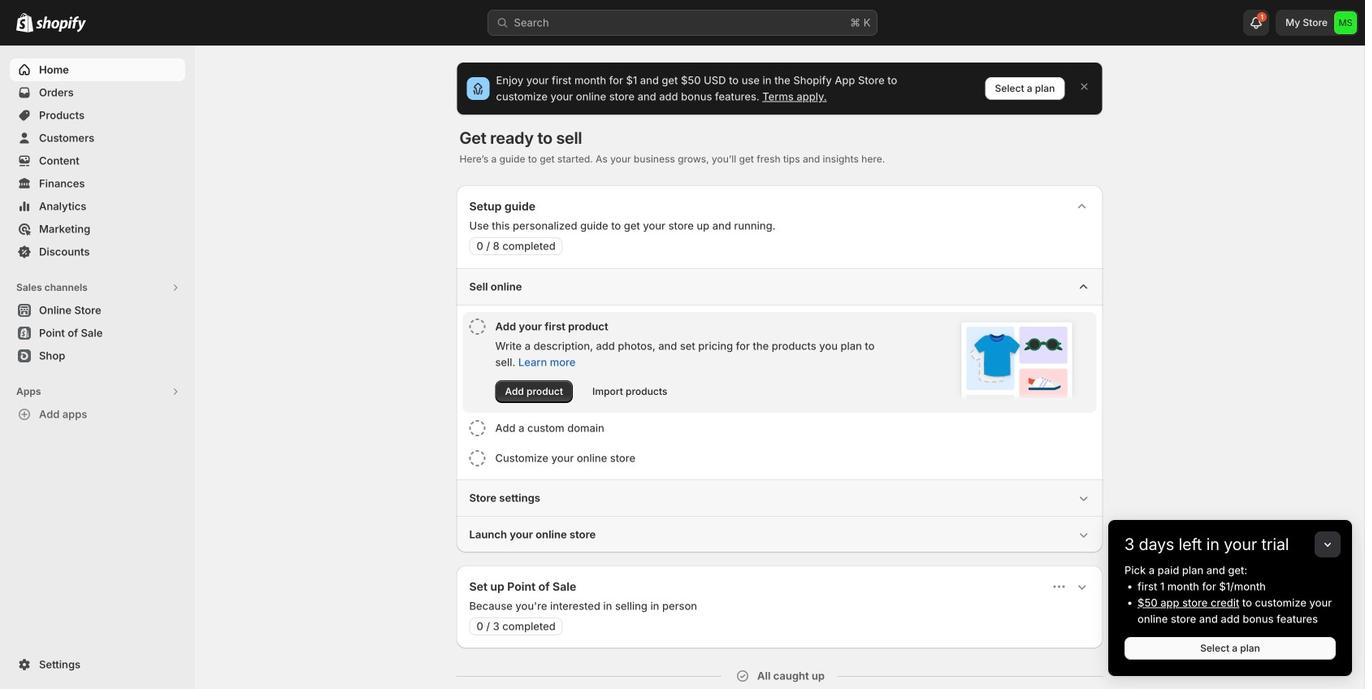 Task type: vqa. For each thing, say whether or not it's contained in the screenshot.
MARK ADD YOUR FIRST PRODUCT AS DONE "icon"
yes



Task type: locate. For each thing, give the bounding box(es) containing it.
customize your online store group
[[463, 444, 1097, 473]]

shopify image
[[16, 13, 33, 32], [36, 16, 86, 32]]

mark add your first product as done image
[[470, 319, 486, 335]]

1 horizontal spatial shopify image
[[36, 16, 86, 32]]



Task type: describe. For each thing, give the bounding box(es) containing it.
0 horizontal spatial shopify image
[[16, 13, 33, 32]]

guide categories group
[[457, 268, 1104, 553]]

add a custom domain group
[[463, 414, 1097, 443]]

mark add a custom domain as done image
[[470, 420, 486, 437]]

sell online group
[[457, 268, 1104, 480]]

mark customize your online store as done image
[[470, 450, 486, 467]]

my store image
[[1335, 11, 1358, 34]]

add your first product group
[[463, 312, 1097, 413]]

setup guide region
[[457, 185, 1104, 553]]



